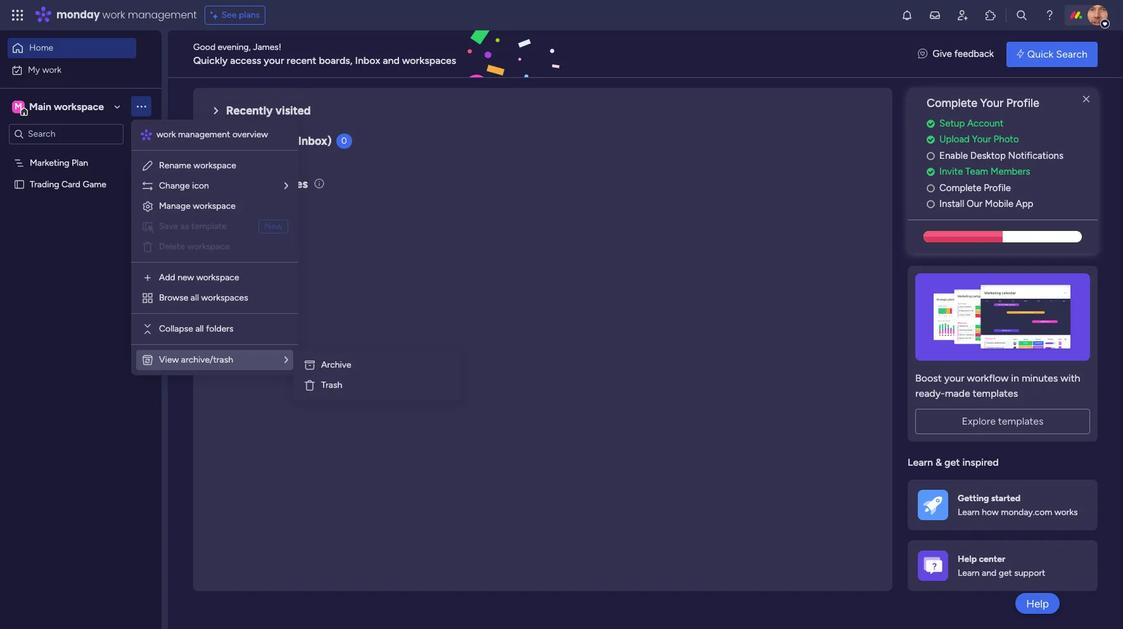 Task type: vqa. For each thing, say whether or not it's contained in the screenshot.
"Complete Profile" LINK
yes



Task type: locate. For each thing, give the bounding box(es) containing it.
learn inside getting started learn how monday.com works
[[958, 508, 980, 518]]

recently visited
[[226, 104, 311, 118]]

and right "inbox"
[[383, 54, 400, 66]]

workspace down template
[[187, 241, 230, 252]]

your for upload
[[972, 134, 992, 145]]

complete for complete your profile
[[927, 96, 978, 110]]

profile up mobile
[[984, 182, 1011, 194]]

workspace up search in workspace 'field'
[[54, 100, 104, 112]]

0 vertical spatial circle o image
[[927, 151, 935, 161]]

and down center
[[982, 568, 997, 579]]

workspace inside menu item
[[187, 241, 230, 252]]

works
[[1055, 508, 1078, 518]]

add
[[159, 272, 175, 283]]

1 vertical spatial your
[[972, 134, 992, 145]]

see
[[222, 10, 237, 20]]

profile up the setup account link
[[1007, 96, 1040, 110]]

rename workspace
[[159, 160, 236, 171]]

help
[[958, 554, 977, 565], [1027, 598, 1049, 611]]

0 vertical spatial list arrow image
[[285, 182, 288, 191]]

list box containing marketing plan
[[0, 150, 162, 366]]

0 vertical spatial work
[[102, 8, 125, 22]]

1 vertical spatial circle o image
[[927, 200, 935, 209]]

1 check circle image from the top
[[927, 119, 935, 129]]

feedback
[[955, 48, 994, 60]]

my right the open my workspaces icon
[[226, 177, 243, 191]]

workspaces up folders
[[201, 293, 248, 304]]

made
[[945, 388, 971, 400]]

0 horizontal spatial help
[[958, 554, 977, 565]]

setup account
[[940, 118, 1004, 129]]

0 vertical spatial all
[[191, 293, 199, 304]]

archive image
[[304, 359, 316, 372]]

started
[[992, 493, 1021, 504]]

complete for complete profile
[[940, 182, 982, 194]]

trash
[[321, 380, 342, 391]]

work right monday at the left top of the page
[[102, 8, 125, 22]]

my
[[28, 64, 40, 75], [226, 177, 243, 191]]

workspaces up new
[[245, 177, 308, 191]]

dapulse x slim image
[[1079, 92, 1094, 107]]

check circle image left the upload
[[927, 135, 935, 145]]

menu item containing save as template
[[141, 219, 288, 234]]

work inside button
[[42, 64, 62, 75]]

circle o image down circle o image
[[927, 200, 935, 209]]

0 vertical spatial management
[[128, 8, 197, 22]]

add new workspace
[[159, 272, 239, 283]]

workspace up the open my workspaces icon
[[194, 160, 236, 171]]

your inside the good evening, james! quickly access your recent boards, inbox and workspaces
[[264, 54, 284, 66]]

2 vertical spatial workspaces
[[201, 293, 248, 304]]

delete workspace menu item
[[141, 240, 288, 255]]

all down the add new workspace
[[191, 293, 199, 304]]

change icon image
[[141, 180, 154, 193]]

check circle image
[[927, 119, 935, 129], [927, 135, 935, 145]]

0 vertical spatial complete
[[927, 96, 978, 110]]

all left folders
[[195, 324, 204, 335]]

0 vertical spatial help
[[958, 554, 977, 565]]

workspace for main workspace
[[54, 100, 104, 112]]

1 vertical spatial check circle image
[[927, 135, 935, 145]]

workflow
[[967, 372, 1009, 385]]

notifications image
[[901, 9, 914, 22]]

get right &
[[945, 457, 960, 469]]

work for monday
[[102, 8, 125, 22]]

&
[[936, 457, 942, 469]]

templates right explore
[[999, 416, 1044, 428]]

option
[[0, 151, 162, 154]]

minutes
[[1022, 372, 1058, 385]]

0 horizontal spatial get
[[945, 457, 960, 469]]

0 vertical spatial and
[[383, 54, 400, 66]]

workspace up browse all workspaces
[[196, 272, 239, 283]]

0 vertical spatial your
[[264, 54, 284, 66]]

1 vertical spatial list arrow image
[[285, 356, 288, 365]]

workspaces
[[402, 54, 456, 66], [245, 177, 308, 191], [201, 293, 248, 304]]

v2 bolt switch image
[[1017, 47, 1025, 61]]

desktop
[[971, 150, 1006, 161]]

main
[[29, 100, 51, 112]]

management up good
[[128, 8, 197, 22]]

1 vertical spatial learn
[[958, 508, 980, 518]]

complete up setup
[[927, 96, 978, 110]]

0 vertical spatial check circle image
[[927, 119, 935, 129]]

templates
[[973, 388, 1019, 400], [999, 416, 1044, 428]]

0 horizontal spatial work
[[42, 64, 62, 75]]

workspace image
[[12, 100, 25, 114]]

help inside the help center learn and get support
[[958, 554, 977, 565]]

menu
[[131, 120, 298, 376]]

support
[[1015, 568, 1046, 579]]

help inside button
[[1027, 598, 1049, 611]]

2 check circle image from the top
[[927, 135, 935, 145]]

learn down getting
[[958, 508, 980, 518]]

2 list arrow image from the top
[[285, 356, 288, 365]]

center
[[979, 554, 1006, 565]]

list box
[[0, 150, 162, 366]]

learn inside the help center learn and get support
[[958, 568, 980, 579]]

1 list arrow image from the top
[[285, 182, 288, 191]]

work management overview
[[157, 129, 268, 140]]

check circle image inside upload your photo link
[[927, 135, 935, 145]]

check circle image left setup
[[927, 119, 935, 129]]

open recently visited image
[[208, 103, 224, 119]]

your for complete
[[981, 96, 1004, 110]]

open update feed (inbox) image
[[208, 134, 224, 149]]

learn down center
[[958, 568, 980, 579]]

members
[[991, 166, 1031, 178]]

all
[[191, 293, 199, 304], [195, 324, 204, 335]]

1 vertical spatial templates
[[999, 416, 1044, 428]]

0 vertical spatial get
[[945, 457, 960, 469]]

1 vertical spatial help
[[1027, 598, 1049, 611]]

1 horizontal spatial my
[[226, 177, 243, 191]]

your up "account"
[[981, 96, 1004, 110]]

1 vertical spatial all
[[195, 324, 204, 335]]

1 vertical spatial complete
[[940, 182, 982, 194]]

setup
[[940, 118, 965, 129]]

1 horizontal spatial your
[[945, 372, 965, 385]]

workspaces right "inbox"
[[402, 54, 456, 66]]

1 horizontal spatial and
[[982, 568, 997, 579]]

workspace up template
[[193, 201, 236, 212]]

boards,
[[319, 54, 353, 66]]

0 horizontal spatial my
[[28, 64, 40, 75]]

update
[[226, 134, 265, 148]]

2 vertical spatial learn
[[958, 568, 980, 579]]

get
[[945, 457, 960, 469], [999, 568, 1013, 579]]

manage workspace
[[159, 201, 236, 212]]

work
[[102, 8, 125, 22], [42, 64, 62, 75], [157, 129, 176, 140]]

Search in workspace field
[[27, 127, 106, 141]]

1 vertical spatial my
[[226, 177, 243, 191]]

templates image image
[[920, 274, 1087, 361]]

james!
[[253, 42, 281, 52]]

list arrow image down feed
[[285, 182, 288, 191]]

app
[[1016, 199, 1034, 210]]

delete
[[159, 241, 185, 252]]

getting started learn how monday.com works
[[958, 493, 1078, 518]]

circle o image up check circle image
[[927, 151, 935, 161]]

list arrow image left archive icon
[[285, 356, 288, 365]]

manage workspace image
[[141, 200, 154, 213]]

your
[[981, 96, 1004, 110], [972, 134, 992, 145]]

0 vertical spatial your
[[981, 96, 1004, 110]]

0 vertical spatial templates
[[973, 388, 1019, 400]]

help left center
[[958, 554, 977, 565]]

circle o image for enable
[[927, 151, 935, 161]]

with
[[1061, 372, 1081, 385]]

your
[[264, 54, 284, 66], [945, 372, 965, 385]]

icon
[[192, 181, 209, 191]]

workspace for manage workspace
[[193, 201, 236, 212]]

james peterson image
[[1088, 5, 1108, 25]]

management down open recently visited icon
[[178, 129, 230, 140]]

view archive/trash
[[159, 355, 233, 366]]

invite team members link
[[927, 165, 1098, 179]]

0 horizontal spatial and
[[383, 54, 400, 66]]

get inside the help center learn and get support
[[999, 568, 1013, 579]]

inspired
[[963, 457, 999, 469]]

view archive/trash image
[[141, 354, 154, 367]]

home
[[29, 42, 53, 53]]

0 vertical spatial my
[[28, 64, 40, 75]]

help center learn and get support
[[958, 554, 1046, 579]]

2 circle o image from the top
[[927, 200, 935, 209]]

learn left &
[[908, 457, 933, 469]]

enable
[[940, 150, 968, 161]]

list arrow image
[[285, 182, 288, 191], [285, 356, 288, 365]]

rename
[[159, 160, 191, 171]]

ready-
[[916, 388, 945, 400]]

plan
[[72, 157, 88, 168]]

get down center
[[999, 568, 1013, 579]]

menu item
[[141, 219, 288, 234]]

learn for help
[[958, 568, 980, 579]]

complete your profile
[[927, 96, 1040, 110]]

boost your workflow in minutes with ready-made templates
[[916, 372, 1081, 400]]

list arrow image for change icon
[[285, 182, 288, 191]]

0 horizontal spatial your
[[264, 54, 284, 66]]

1 vertical spatial your
[[945, 372, 965, 385]]

boost
[[916, 372, 942, 385]]

1 vertical spatial work
[[42, 64, 62, 75]]

service icon image
[[141, 221, 154, 233]]

work down home
[[42, 64, 62, 75]]

your up made
[[945, 372, 965, 385]]

(inbox)
[[294, 134, 332, 148]]

explore templates
[[962, 416, 1044, 428]]

your down "account"
[[972, 134, 992, 145]]

your down james!
[[264, 54, 284, 66]]

workspace for delete workspace
[[187, 241, 230, 252]]

templates inside "button"
[[999, 416, 1044, 428]]

check circle image for setup
[[927, 119, 935, 129]]

monday
[[56, 8, 100, 22]]

2 horizontal spatial work
[[157, 129, 176, 140]]

work up rename
[[157, 129, 176, 140]]

complete up install
[[940, 182, 982, 194]]

my inside button
[[28, 64, 40, 75]]

work for my
[[42, 64, 62, 75]]

help down support
[[1027, 598, 1049, 611]]

setup account link
[[927, 116, 1098, 131]]

my down home
[[28, 64, 40, 75]]

new
[[178, 272, 194, 283]]

folders
[[206, 324, 234, 335]]

give feedback
[[933, 48, 994, 60]]

v2 user feedback image
[[918, 47, 928, 61]]

management
[[128, 8, 197, 22], [178, 129, 230, 140]]

upload your photo link
[[927, 133, 1098, 147]]

1 vertical spatial workspaces
[[245, 177, 308, 191]]

1 circle o image from the top
[[927, 151, 935, 161]]

add new workspace image
[[141, 272, 154, 285]]

1 horizontal spatial help
[[1027, 598, 1049, 611]]

workspace selection element
[[12, 99, 106, 116]]

circle o image
[[927, 151, 935, 161], [927, 200, 935, 209]]

1 vertical spatial get
[[999, 568, 1013, 579]]

templates down workflow
[[973, 388, 1019, 400]]

public board image
[[13, 178, 25, 190]]

quick search button
[[1007, 42, 1098, 67]]

search
[[1057, 48, 1088, 60]]

check circle image inside the setup account link
[[927, 119, 935, 129]]

help image
[[1044, 9, 1056, 22]]

1 horizontal spatial work
[[102, 8, 125, 22]]

and inside the good evening, james! quickly access your recent boards, inbox and workspaces
[[383, 54, 400, 66]]

1 horizontal spatial get
[[999, 568, 1013, 579]]

circle o image inside enable desktop notifications link
[[927, 151, 935, 161]]

1 vertical spatial and
[[982, 568, 997, 579]]

circle o image inside install our mobile app link
[[927, 200, 935, 209]]

0 vertical spatial workspaces
[[402, 54, 456, 66]]

workspace options image
[[135, 100, 148, 113]]



Task type: describe. For each thing, give the bounding box(es) containing it.
visited
[[276, 104, 311, 118]]

and inside the help center learn and get support
[[982, 568, 997, 579]]

0
[[341, 136, 347, 146]]

save as template
[[159, 221, 227, 232]]

game
[[83, 179, 106, 190]]

collapse
[[159, 324, 193, 335]]

invite members image
[[957, 9, 970, 22]]

menu containing work management overview
[[131, 120, 298, 376]]

quick
[[1028, 48, 1054, 60]]

search everything image
[[1016, 9, 1029, 22]]

rename workspace image
[[141, 160, 154, 172]]

all for browse
[[191, 293, 199, 304]]

mobile
[[985, 199, 1014, 210]]

good evening, james! quickly access your recent boards, inbox and workspaces
[[193, 42, 456, 66]]

getting
[[958, 493, 990, 504]]

install
[[940, 199, 965, 210]]

1 vertical spatial management
[[178, 129, 230, 140]]

learn for getting
[[958, 508, 980, 518]]

monday.com
[[1001, 508, 1053, 518]]

photo
[[994, 134, 1019, 145]]

help for help center learn and get support
[[958, 554, 977, 565]]

evening,
[[218, 42, 251, 52]]

see plans button
[[204, 6, 266, 25]]

0 vertical spatial profile
[[1007, 96, 1040, 110]]

templates inside boost your workflow in minutes with ready-made templates
[[973, 388, 1019, 400]]

my work
[[28, 64, 62, 75]]

list arrow image for view archive/trash
[[285, 356, 288, 365]]

1 vertical spatial profile
[[984, 182, 1011, 194]]

archive/trash
[[181, 355, 233, 366]]

install our mobile app link
[[927, 197, 1098, 212]]

marketing
[[30, 157, 69, 168]]

my work button
[[8, 60, 136, 80]]

team
[[966, 166, 989, 178]]

invite team members
[[940, 166, 1031, 178]]

notifications
[[1009, 150, 1064, 161]]

recent
[[287, 54, 317, 66]]

view
[[159, 355, 179, 366]]

update feed (inbox)
[[226, 134, 332, 148]]

main workspace
[[29, 100, 104, 112]]

upload
[[940, 134, 970, 145]]

open my workspaces image
[[208, 177, 224, 192]]

my workspaces
[[226, 177, 308, 191]]

check circle image for upload
[[927, 135, 935, 145]]

your inside boost your workflow in minutes with ready-made templates
[[945, 372, 965, 385]]

0 vertical spatial learn
[[908, 457, 933, 469]]

in
[[1012, 372, 1020, 385]]

change icon
[[159, 181, 209, 191]]

save
[[159, 221, 178, 232]]

access
[[230, 54, 261, 66]]

learn & get inspired
[[908, 457, 999, 469]]

how
[[982, 508, 999, 518]]

install our mobile app
[[940, 199, 1034, 210]]

check circle image
[[927, 167, 935, 177]]

workspaces inside the good evening, james! quickly access your recent boards, inbox and workspaces
[[402, 54, 456, 66]]

feed
[[267, 134, 291, 148]]

m
[[15, 101, 22, 112]]

workspace for rename workspace
[[194, 160, 236, 171]]

complete profile link
[[927, 181, 1098, 195]]

circle o image
[[927, 184, 935, 193]]

new
[[264, 221, 283, 232]]

getting started element
[[908, 481, 1098, 531]]

browse all workspaces image
[[141, 292, 154, 305]]

my for my work
[[28, 64, 40, 75]]

trash image
[[304, 380, 316, 392]]

recently
[[226, 104, 273, 118]]

help center element
[[908, 541, 1098, 592]]

account
[[968, 118, 1004, 129]]

marketing plan
[[30, 157, 88, 168]]

card
[[61, 179, 81, 190]]

collapse all folders
[[159, 324, 234, 335]]

explore templates button
[[916, 409, 1091, 435]]

plans
[[239, 10, 260, 20]]

inbox
[[355, 54, 380, 66]]

overview
[[232, 129, 268, 140]]

explore
[[962, 416, 996, 428]]

as
[[181, 221, 189, 232]]

trading card game
[[30, 179, 106, 190]]

invite
[[940, 166, 964, 178]]

archive
[[321, 360, 351, 371]]

collapse all folders image
[[141, 323, 154, 336]]

inbox image
[[929, 9, 942, 22]]

2 vertical spatial work
[[157, 129, 176, 140]]

quick search
[[1028, 48, 1088, 60]]

good
[[193, 42, 216, 52]]

select product image
[[11, 9, 24, 22]]

manage
[[159, 201, 191, 212]]

circle o image for install
[[927, 200, 935, 209]]

monday work management
[[56, 8, 197, 22]]

our
[[967, 199, 983, 210]]

apps image
[[985, 9, 997, 22]]

complete profile
[[940, 182, 1011, 194]]

enable desktop notifications
[[940, 150, 1064, 161]]

template
[[191, 221, 227, 232]]

give
[[933, 48, 952, 60]]

all for collapse
[[195, 324, 204, 335]]

help button
[[1016, 594, 1060, 615]]

browse
[[159, 293, 188, 304]]

delete workspace image
[[141, 241, 154, 253]]

my for my workspaces
[[226, 177, 243, 191]]

help for help
[[1027, 598, 1049, 611]]

browse all workspaces
[[159, 293, 248, 304]]



